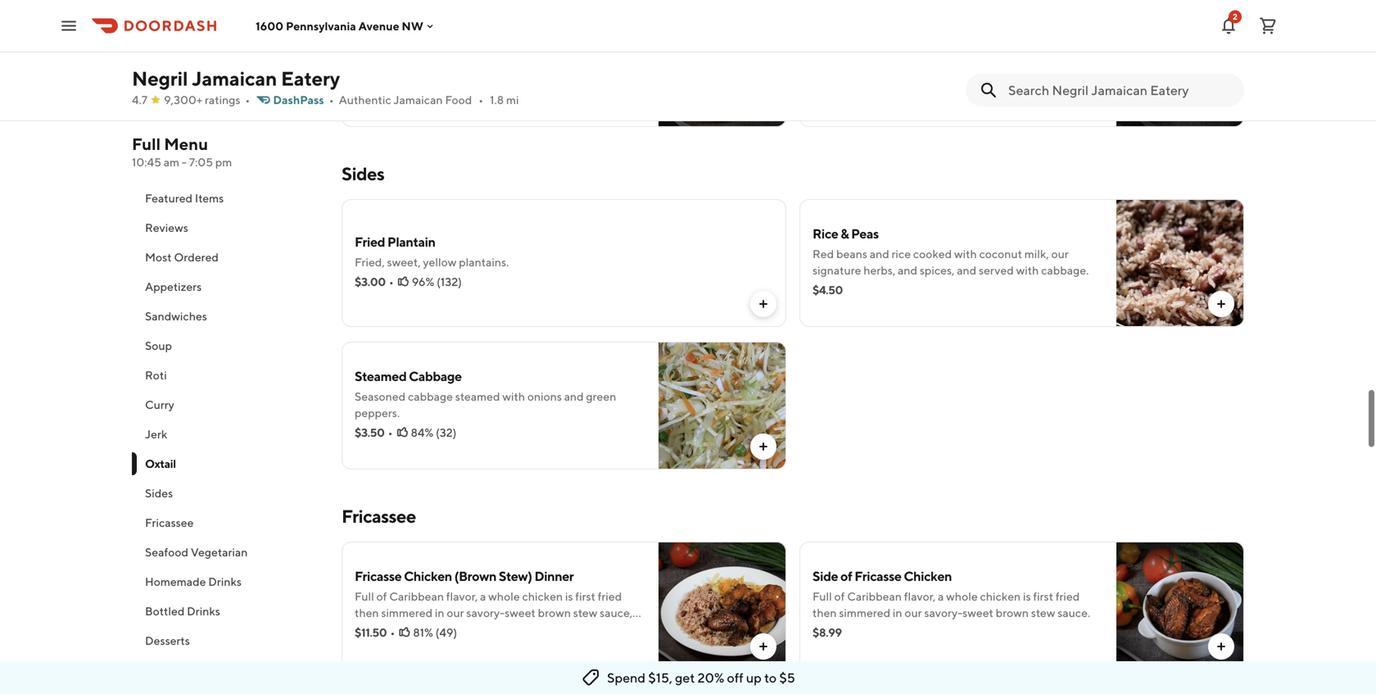 Task type: vqa. For each thing, say whether or not it's contained in the screenshot.
the leftmost the carrots
yes



Task type: describe. For each thing, give the bounding box(es) containing it.
1600
[[256, 19, 284, 33]]

spices,
[[920, 263, 955, 277]]

desserts
[[145, 634, 190, 647]]

fricassee inside fricassee button
[[145, 516, 194, 529]]

chicken inside fricasse chicken (brown stew)  dinner full of caribbean flavor, a whole chicken is first fried then simmered in our savory-sweet brown stew sauce, served over rice & peas with shredded cabbage.
[[522, 590, 563, 603]]

side of oxtail image
[[1117, 0, 1245, 127]]

$8.99
[[813, 626, 842, 639]]

20%
[[698, 670, 725, 685]]

soup
[[145, 339, 172, 352]]

stewed inside oxtail dinner stewed oxtail with spinners (dumplings), carrots and lima beans, served with rice and peas and a side of cabbage
[[355, 47, 394, 61]]

bottled drinks button
[[132, 597, 322, 626]]

dinner inside oxtail dinner stewed oxtail with spinners (dumplings), carrots and lima beans, served with rice and peas and a side of cabbage
[[392, 26, 432, 41]]

to
[[765, 670, 777, 685]]

get
[[675, 670, 695, 685]]

bottled drinks
[[145, 604, 220, 618]]

full inside full menu 10:45 am - 7:05 pm
[[132, 134, 161, 154]]

a inside oxtail dinner stewed oxtail with spinners (dumplings), carrots and lima beans, served with rice and peas and a side of cabbage
[[569, 64, 575, 77]]

$4.50
[[813, 283, 843, 297]]

in inside fricasse chicken (brown stew)  dinner full of caribbean flavor, a whole chicken is first fried then simmered in our savory-sweet brown stew sauce, served over rice & peas with shredded cabbage.
[[435, 606, 445, 619]]

first inside side of fricasse chicken full of caribbean flavor, a whole chicken is first fried then simmered in our savory-sweet brown stew sauce. $8.99
[[1034, 590, 1054, 603]]

fricasse inside side of fricasse chicken full of caribbean flavor, a whole chicken is first fried then simmered in our savory-sweet brown stew sauce. $8.99
[[855, 568, 902, 584]]

84% (32)
[[411, 426, 457, 439]]

dashpass •
[[273, 93, 334, 107]]

negril jamaican eatery
[[132, 67, 340, 90]]

served inside oxtail dinner stewed oxtail with spinners (dumplings), carrots and lima beans, served with rice and peas and a side of cabbage
[[415, 64, 450, 77]]

sauce,
[[600, 606, 633, 619]]

fried,
[[355, 255, 385, 269]]

rice inside rice & peas red beans and rice cooked with coconut milk, our signature herbs, and spices, and served with cabbage. $4.50
[[892, 247, 911, 261]]

green
[[586, 390, 616, 403]]

(99)
[[439, 83, 460, 97]]

1600 pennsylvania avenue nw
[[256, 19, 424, 33]]

spinners inside stewed oxtail with spinners (dumplings), carrots and lima beans
[[911, 47, 954, 61]]

$3.50 •
[[355, 426, 393, 439]]

our inside rice & peas red beans and rice cooked with coconut milk, our signature herbs, and spices, and served with cabbage. $4.50
[[1052, 247, 1069, 261]]

ratings
[[205, 93, 240, 107]]

9,300+
[[164, 93, 203, 107]]

ordered
[[174, 250, 219, 264]]

• left 1.8
[[479, 93, 484, 107]]

fried inside fricasse chicken (brown stew)  dinner full of caribbean flavor, a whole chicken is first fried then simmered in our savory-sweet brown stew sauce, served over rice & peas with shredded cabbage.
[[598, 590, 622, 603]]

our inside fricasse chicken (brown stew)  dinner full of caribbean flavor, a whole chicken is first fried then simmered in our savory-sweet brown stew sauce, served over rice & peas with shredded cabbage.
[[447, 606, 464, 619]]

pennsylvania
[[286, 19, 356, 33]]

appetizers
[[145, 280, 202, 293]]

over
[[392, 622, 415, 636]]

whole inside fricasse chicken (brown stew)  dinner full of caribbean flavor, a whole chicken is first fried then simmered in our savory-sweet brown stew sauce, served over rice & peas with shredded cabbage.
[[489, 590, 520, 603]]

spend
[[607, 670, 646, 685]]

plantains.
[[459, 255, 509, 269]]

roti button
[[132, 361, 322, 390]]

sides button
[[132, 479, 322, 508]]

desserts button
[[132, 626, 322, 656]]

peas
[[852, 226, 879, 241]]

beans inside stewed oxtail with spinners (dumplings), carrots and lima beans
[[837, 64, 868, 77]]

$3.00
[[355, 275, 386, 288]]

with inside stewed oxtail with spinners (dumplings), carrots and lima beans
[[886, 47, 908, 61]]

dinner inside fricasse chicken (brown stew)  dinner full of caribbean flavor, a whole chicken is first fried then simmered in our savory-sweet brown stew sauce, served over rice & peas with shredded cabbage.
[[535, 568, 574, 584]]

onions
[[528, 390, 562, 403]]

avenue
[[359, 19, 400, 33]]

chicken inside side of fricasse chicken full of caribbean flavor, a whole chicken is first fried then simmered in our savory-sweet brown stew sauce. $8.99
[[904, 568, 952, 584]]

rice & peas red beans and rice cooked with coconut milk, our signature herbs, and spices, and served with cabbage. $4.50
[[813, 226, 1089, 297]]

(49)
[[436, 626, 457, 639]]

of right the side
[[841, 568, 853, 584]]

(132)
[[437, 275, 462, 288]]

sandwiches
[[145, 309, 207, 323]]

steamed cabbage seasoned cabbage steamed with onions and green peppers.
[[355, 368, 616, 420]]

of inside oxtail dinner stewed oxtail with spinners (dumplings), carrots and lima beans, served with rice and peas and a side of cabbage
[[601, 64, 612, 77]]

homemade
[[145, 575, 206, 588]]

authentic jamaican food • 1.8 mi
[[339, 93, 519, 107]]

& inside rice & peas red beans and rice cooked with coconut milk, our signature herbs, and spices, and served with cabbage. $4.50
[[841, 226, 849, 241]]

up
[[746, 670, 762, 685]]

fried
[[355, 234, 385, 250]]

7:05
[[189, 155, 213, 169]]

eatery
[[281, 67, 340, 90]]

spend $15, get 20% off up to $5
[[607, 670, 796, 685]]

milk,
[[1025, 247, 1049, 261]]

flavor, inside side of fricasse chicken full of caribbean flavor, a whole chicken is first fried then simmered in our savory-sweet brown stew sauce. $8.99
[[904, 590, 936, 603]]

soup button
[[132, 331, 322, 361]]

nw
[[402, 19, 424, 33]]

(dumplings), inside stewed oxtail with spinners (dumplings), carrots and lima beans
[[956, 47, 1022, 61]]

steamed cabbage image
[[659, 342, 787, 470]]

sandwiches button
[[132, 302, 322, 331]]

reviews button
[[132, 213, 322, 243]]

reviews
[[145, 221, 188, 234]]

mi
[[506, 93, 519, 107]]

served inside rice & peas red beans and rice cooked with coconut milk, our signature herbs, and spices, and served with cabbage. $4.50
[[979, 263, 1014, 277]]

signature
[[813, 263, 862, 277]]

seafood vegetarian
[[145, 545, 248, 559]]

oxtail for oxtail
[[145, 457, 176, 470]]

curry
[[145, 398, 174, 411]]

featured items button
[[132, 184, 322, 213]]

add item to cart image for steamed cabbage
[[757, 440, 770, 453]]

off
[[727, 670, 744, 685]]

our inside side of fricasse chicken full of caribbean flavor, a whole chicken is first fried then simmered in our savory-sweet brown stew sauce. $8.99
[[905, 606, 922, 619]]

79% (99)
[[414, 83, 460, 97]]

stew)
[[499, 568, 532, 584]]

beans,
[[379, 64, 413, 77]]

most ordered
[[145, 250, 219, 264]]

brown inside fricasse chicken (brown stew)  dinner full of caribbean flavor, a whole chicken is first fried then simmered in our savory-sweet brown stew sauce, served over rice & peas with shredded cabbage.
[[538, 606, 571, 619]]

open menu image
[[59, 16, 79, 36]]

$5
[[780, 670, 796, 685]]

0 items, open order cart image
[[1259, 16, 1278, 36]]

$15,
[[648, 670, 673, 685]]

$11.50 •
[[355, 626, 395, 639]]

most ordered button
[[132, 243, 322, 272]]

seafood vegetarian button
[[132, 538, 322, 567]]

sauce.
[[1058, 606, 1091, 619]]

vegetarian
[[191, 545, 248, 559]]

peas inside fricasse chicken (brown stew)  dinner full of caribbean flavor, a whole chicken is first fried then simmered in our savory-sweet brown stew sauce, served over rice & peas with shredded cabbage.
[[449, 622, 473, 636]]

sweet,
[[387, 255, 421, 269]]

sweet inside side of fricasse chicken full of caribbean flavor, a whole chicken is first fried then simmered in our savory-sweet brown stew sauce. $8.99
[[963, 606, 994, 619]]

stewed oxtail with spinners (dumplings), carrots and lima beans
[[813, 47, 1082, 77]]

featured items
[[145, 191, 224, 205]]

flavor, inside fricasse chicken (brown stew)  dinner full of caribbean flavor, a whole chicken is first fried then simmered in our savory-sweet brown stew sauce, served over rice & peas with shredded cabbage.
[[446, 590, 478, 603]]

drinks for bottled drinks
[[187, 604, 220, 618]]

& inside fricasse chicken (brown stew)  dinner full of caribbean flavor, a whole chicken is first fried then simmered in our savory-sweet brown stew sauce, served over rice & peas with shredded cabbage.
[[439, 622, 446, 636]]

in inside side of fricasse chicken full of caribbean flavor, a whole chicken is first fried then simmered in our savory-sweet brown stew sauce. $8.99
[[893, 606, 903, 619]]



Task type: locate. For each thing, give the bounding box(es) containing it.
then inside side of fricasse chicken full of caribbean flavor, a whole chicken is first fried then simmered in our savory-sweet brown stew sauce. $8.99
[[813, 606, 837, 619]]

cabbage down beans,
[[355, 80, 400, 93]]

oxtail for oxtail dinner stewed oxtail with spinners (dumplings), carrots and lima beans, served with rice and peas and a side of cabbage
[[355, 26, 390, 41]]

stew inside side of fricasse chicken full of caribbean flavor, a whole chicken is first fried then simmered in our savory-sweet brown stew sauce. $8.99
[[1031, 606, 1056, 619]]

drinks down seafood vegetarian button
[[208, 575, 242, 588]]

served down coconut
[[979, 263, 1014, 277]]

1 horizontal spatial whole
[[947, 590, 978, 603]]

1 horizontal spatial &
[[841, 226, 849, 241]]

1 horizontal spatial oxtail
[[855, 47, 883, 61]]

1 is from the left
[[565, 590, 573, 603]]

0 horizontal spatial fricassee
[[145, 516, 194, 529]]

1 vertical spatial sides
[[145, 486, 173, 500]]

dinner right stew)
[[535, 568, 574, 584]]

0 horizontal spatial oxtail
[[145, 457, 176, 470]]

rice
[[813, 226, 839, 241]]

drinks inside button
[[208, 575, 242, 588]]

lima inside stewed oxtail with spinners (dumplings), carrots and lima beans
[[813, 64, 835, 77]]

carrots inside oxtail dinner stewed oxtail with spinners (dumplings), carrots and lima beans, served with rice and peas and a side of cabbage
[[566, 47, 602, 61]]

jamaican for authentic
[[394, 93, 443, 107]]

fricasse up $11.50 •
[[355, 568, 402, 584]]

plantain
[[388, 234, 436, 250]]

2 is from the left
[[1023, 590, 1031, 603]]

0 vertical spatial jamaican
[[192, 67, 277, 90]]

1 savory- from the left
[[467, 606, 505, 619]]

1 horizontal spatial cabbage
[[408, 390, 453, 403]]

fricasse inside fricasse chicken (brown stew)  dinner full of caribbean flavor, a whole chicken is first fried then simmered in our savory-sweet brown stew sauce, served over rice & peas with shredded cabbage.
[[355, 568, 402, 584]]

2 add item to cart image from the top
[[757, 640, 770, 653]]

2 fried from the left
[[1056, 590, 1080, 603]]

1 horizontal spatial rice
[[477, 64, 497, 77]]

cabbage
[[355, 80, 400, 93], [408, 390, 453, 403]]

2 vertical spatial rice
[[417, 622, 437, 636]]

chicken inside side of fricasse chicken full of caribbean flavor, a whole chicken is first fried then simmered in our savory-sweet brown stew sauce. $8.99
[[980, 590, 1021, 603]]

1 fried from the left
[[598, 590, 622, 603]]

2 brown from the left
[[996, 606, 1029, 619]]

0 horizontal spatial cabbage
[[355, 80, 400, 93]]

1 whole from the left
[[489, 590, 520, 603]]

0 horizontal spatial fricasse
[[355, 568, 402, 584]]

is inside side of fricasse chicken full of caribbean flavor, a whole chicken is first fried then simmered in our savory-sweet brown stew sauce. $8.99
[[1023, 590, 1031, 603]]

brown inside side of fricasse chicken full of caribbean flavor, a whole chicken is first fried then simmered in our savory-sweet brown stew sauce. $8.99
[[996, 606, 1029, 619]]

yellow
[[423, 255, 457, 269]]

served
[[415, 64, 450, 77], [979, 263, 1014, 277], [355, 622, 390, 636]]

drinks for homemade drinks
[[208, 575, 242, 588]]

0 horizontal spatial chicken
[[522, 590, 563, 603]]

1 horizontal spatial cabbage.
[[1042, 263, 1089, 277]]

roti
[[145, 368, 167, 382]]

• down "eatery"
[[329, 93, 334, 107]]

then
[[355, 606, 379, 619], [813, 606, 837, 619]]

2 oxtail from the left
[[855, 47, 883, 61]]

1 horizontal spatial fricasse
[[855, 568, 902, 584]]

beans inside rice & peas red beans and rice cooked with coconut milk, our signature herbs, and spices, and served with cabbage. $4.50
[[837, 247, 868, 261]]

1 in from the left
[[435, 606, 445, 619]]

menu
[[164, 134, 208, 154]]

peppers.
[[355, 406, 400, 420]]

simmered inside fricasse chicken (brown stew)  dinner full of caribbean flavor, a whole chicken is first fried then simmered in our savory-sweet brown stew sauce, served over rice & peas with shredded cabbage.
[[381, 606, 433, 619]]

1 vertical spatial cabbage.
[[552, 622, 600, 636]]

(brown
[[454, 568, 497, 584]]

0 vertical spatial beans
[[837, 64, 868, 77]]

side
[[578, 64, 599, 77]]

• down negril jamaican eatery
[[245, 93, 250, 107]]

1 horizontal spatial dinner
[[535, 568, 574, 584]]

0 horizontal spatial &
[[439, 622, 446, 636]]

• for dashpass •
[[329, 93, 334, 107]]

1 horizontal spatial peas
[[521, 64, 545, 77]]

1 horizontal spatial brown
[[996, 606, 1029, 619]]

0 horizontal spatial carrots
[[566, 47, 602, 61]]

with inside fricasse chicken (brown stew)  dinner full of caribbean flavor, a whole chicken is first fried then simmered in our savory-sweet brown stew sauce, served over rice & peas with shredded cabbage.
[[475, 622, 498, 636]]

of
[[601, 64, 612, 77], [841, 568, 853, 584], [377, 590, 387, 603], [835, 590, 845, 603]]

0 horizontal spatial then
[[355, 606, 379, 619]]

brown up shredded
[[538, 606, 571, 619]]

0 horizontal spatial chicken
[[404, 568, 452, 584]]

lima inside oxtail dinner stewed oxtail with spinners (dumplings), carrots and lima beans, served with rice and peas and a side of cabbage
[[355, 64, 377, 77]]

bottled
[[145, 604, 185, 618]]

2 whole from the left
[[947, 590, 978, 603]]

whole inside side of fricasse chicken full of caribbean flavor, a whole chicken is first fried then simmered in our savory-sweet brown stew sauce. $8.99
[[947, 590, 978, 603]]

with
[[427, 47, 450, 61], [886, 47, 908, 61], [452, 64, 475, 77], [955, 247, 977, 261], [1017, 263, 1039, 277], [503, 390, 525, 403], [475, 622, 498, 636]]

add item to cart image for rice & peas
[[1215, 297, 1228, 311]]

coconut
[[980, 247, 1023, 261]]

cabbage inside steamed cabbage seasoned cabbage steamed with onions and green peppers.
[[408, 390, 453, 403]]

0 vertical spatial drinks
[[208, 575, 242, 588]]

2
[[1233, 12, 1238, 21]]

1.8
[[490, 93, 504, 107]]

with inside steamed cabbage seasoned cabbage steamed with onions and green peppers.
[[503, 390, 525, 403]]

and inside stewed oxtail with spinners (dumplings), carrots and lima beans
[[1062, 47, 1082, 61]]

1 spinners from the left
[[452, 47, 496, 61]]

1 vertical spatial add item to cart image
[[757, 640, 770, 653]]

1 horizontal spatial a
[[569, 64, 575, 77]]

and inside steamed cabbage seasoned cabbage steamed with onions and green peppers.
[[564, 390, 584, 403]]

rice inside fricasse chicken (brown stew)  dinner full of caribbean flavor, a whole chicken is first fried then simmered in our savory-sweet brown stew sauce, served over rice & peas with shredded cabbage.
[[417, 622, 437, 636]]

•
[[245, 93, 250, 107], [329, 93, 334, 107], [479, 93, 484, 107], [389, 275, 394, 288], [388, 426, 393, 439], [390, 626, 395, 639]]

1 lima from the left
[[355, 64, 377, 77]]

1 horizontal spatial stewed
[[813, 47, 852, 61]]

$3.50
[[355, 426, 385, 439]]

of inside fricasse chicken (brown stew)  dinner full of caribbean flavor, a whole chicken is first fried then simmered in our savory-sweet brown stew sauce, served over rice & peas with shredded cabbage.
[[377, 590, 387, 603]]

pm
[[215, 155, 232, 169]]

84%
[[411, 426, 434, 439]]

chicken inside fricasse chicken (brown stew)  dinner full of caribbean flavor, a whole chicken is first fried then simmered in our savory-sweet brown stew sauce, served over rice & peas with shredded cabbage.
[[404, 568, 452, 584]]

dashpass
[[273, 93, 324, 107]]

stew
[[573, 606, 598, 619], [1031, 606, 1056, 619]]

2 chicken from the left
[[980, 590, 1021, 603]]

beans
[[837, 64, 868, 77], [837, 247, 868, 261]]

1 horizontal spatial carrots
[[1024, 47, 1060, 61]]

1 horizontal spatial full
[[355, 590, 374, 603]]

full inside side of fricasse chicken full of caribbean flavor, a whole chicken is first fried then simmered in our savory-sweet brown stew sauce. $8.99
[[813, 590, 832, 603]]

caribbean inside side of fricasse chicken full of caribbean flavor, a whole chicken is first fried then simmered in our savory-sweet brown stew sauce. $8.99
[[847, 590, 902, 603]]

1 vertical spatial rice
[[892, 247, 911, 261]]

Item Search search field
[[1009, 81, 1232, 99]]

am
[[164, 155, 180, 169]]

• for $3.00 •
[[389, 275, 394, 288]]

jamaican up ratings
[[192, 67, 277, 90]]

1 horizontal spatial simmered
[[839, 606, 891, 619]]

0 vertical spatial served
[[415, 64, 450, 77]]

0 horizontal spatial stew
[[573, 606, 598, 619]]

81%
[[413, 626, 433, 639]]

oxtail inside oxtail dinner stewed oxtail with spinners (dumplings), carrots and lima beans, served with rice and peas and a side of cabbage
[[397, 47, 425, 61]]

1 caribbean from the left
[[389, 590, 444, 603]]

1 sweet from the left
[[505, 606, 536, 619]]

peas left side
[[521, 64, 545, 77]]

1 horizontal spatial chicken
[[980, 590, 1021, 603]]

brown left sauce.
[[996, 606, 1029, 619]]

1 vertical spatial dinner
[[535, 568, 574, 584]]

0 horizontal spatial first
[[576, 590, 596, 603]]

is
[[565, 590, 573, 603], [1023, 590, 1031, 603]]

1 horizontal spatial fried
[[1056, 590, 1080, 603]]

& right 81%
[[439, 622, 446, 636]]

stew left sauce.
[[1031, 606, 1056, 619]]

2 lima from the left
[[813, 64, 835, 77]]

1 add item to cart image from the top
[[757, 297, 770, 311]]

0 horizontal spatial is
[[565, 590, 573, 603]]

spinners inside oxtail dinner stewed oxtail with spinners (dumplings), carrots and lima beans, served with rice and peas and a side of cabbage
[[452, 47, 496, 61]]

(dumplings), inside oxtail dinner stewed oxtail with spinners (dumplings), carrots and lima beans, served with rice and peas and a side of cabbage
[[498, 47, 563, 61]]

stew inside fricasse chicken (brown stew)  dinner full of caribbean flavor, a whole chicken is first fried then simmered in our savory-sweet brown stew sauce, served over rice & peas with shredded cabbage.
[[573, 606, 598, 619]]

oxtail inside oxtail dinner stewed oxtail with spinners (dumplings), carrots and lima beans, served with rice and peas and a side of cabbage
[[355, 26, 390, 41]]

sides down the jerk
[[145, 486, 173, 500]]

first
[[576, 590, 596, 603], [1034, 590, 1054, 603]]

then inside fricasse chicken (brown stew)  dinner full of caribbean flavor, a whole chicken is first fried then simmered in our savory-sweet brown stew sauce, served over rice & peas with shredded cabbage.
[[355, 606, 379, 619]]

2 chicken from the left
[[904, 568, 952, 584]]

savory- inside fricasse chicken (brown stew)  dinner full of caribbean flavor, a whole chicken is first fried then simmered in our savory-sweet brown stew sauce, served over rice & peas with shredded cabbage.
[[467, 606, 505, 619]]

jamaican down beans,
[[394, 93, 443, 107]]

cabbage. inside rice & peas red beans and rice cooked with coconut milk, our signature herbs, and spices, and served with cabbage. $4.50
[[1042, 263, 1089, 277]]

oxtail down the jerk
[[145, 457, 176, 470]]

fried up sauce.
[[1056, 590, 1080, 603]]

oxtail left nw
[[355, 26, 390, 41]]

$3.00 •
[[355, 275, 394, 288]]

2 caribbean from the left
[[847, 590, 902, 603]]

2 in from the left
[[893, 606, 903, 619]]

1 horizontal spatial oxtail
[[355, 26, 390, 41]]

1 carrots from the left
[[566, 47, 602, 61]]

1 stew from the left
[[573, 606, 598, 619]]

0 vertical spatial add item to cart image
[[757, 297, 770, 311]]

0 horizontal spatial full
[[132, 134, 161, 154]]

0 horizontal spatial flavor,
[[446, 590, 478, 603]]

fricassee button
[[132, 508, 322, 538]]

carrots
[[566, 47, 602, 61], [1024, 47, 1060, 61]]

1 chicken from the left
[[522, 590, 563, 603]]

then up '$8.99'
[[813, 606, 837, 619]]

rice up 1.8
[[477, 64, 497, 77]]

full up 10:45
[[132, 134, 161, 154]]

0 vertical spatial dinner
[[392, 26, 432, 41]]

1 horizontal spatial jamaican
[[394, 93, 443, 107]]

cabbage.
[[1042, 263, 1089, 277], [552, 622, 600, 636]]

add item to cart image
[[757, 297, 770, 311], [757, 640, 770, 653]]

0 horizontal spatial peas
[[449, 622, 473, 636]]

0 vertical spatial cabbage
[[355, 80, 400, 93]]

0 horizontal spatial oxtail
[[397, 47, 425, 61]]

0 horizontal spatial brown
[[538, 606, 571, 619]]

oxtail dinner stewed oxtail with spinners (dumplings), carrots and lima beans, served with rice and peas and a side of cabbage
[[355, 26, 624, 93]]

0 vertical spatial rice
[[477, 64, 497, 77]]

rice & peas image
[[1117, 199, 1245, 327]]

1 then from the left
[[355, 606, 379, 619]]

most
[[145, 250, 172, 264]]

0 horizontal spatial served
[[355, 622, 390, 636]]

fried up sauce,
[[598, 590, 622, 603]]

0 horizontal spatial whole
[[489, 590, 520, 603]]

caribbean inside fricasse chicken (brown stew)  dinner full of caribbean flavor, a whole chicken is first fried then simmered in our savory-sweet brown stew sauce, served over rice & peas with shredded cabbage.
[[389, 590, 444, 603]]

1 (dumplings), from the left
[[498, 47, 563, 61]]

• for $11.50 •
[[390, 626, 395, 639]]

1 horizontal spatial served
[[415, 64, 450, 77]]

1 vertical spatial &
[[439, 622, 446, 636]]

stewed
[[355, 47, 394, 61], [813, 47, 852, 61]]

96%
[[412, 275, 435, 288]]

2 stew from the left
[[1031, 606, 1056, 619]]

1 vertical spatial drinks
[[187, 604, 220, 618]]

1 brown from the left
[[538, 606, 571, 619]]

simmered up over on the bottom left of the page
[[381, 606, 433, 619]]

• right $11.50
[[390, 626, 395, 639]]

0 horizontal spatial a
[[480, 590, 486, 603]]

0 vertical spatial sides
[[342, 163, 385, 184]]

cooked
[[914, 247, 952, 261]]

2 spinners from the left
[[911, 47, 954, 61]]

2 first from the left
[[1034, 590, 1054, 603]]

2 carrots from the left
[[1024, 47, 1060, 61]]

fricasse chicken (brown stew)  dinner full of caribbean flavor, a whole chicken is first fried then simmered in our savory-sweet brown stew sauce, served over rice & peas with shredded cabbage.
[[355, 568, 633, 636]]

food
[[445, 93, 472, 107]]

brown
[[538, 606, 571, 619], [996, 606, 1029, 619]]

rice right over on the bottom left of the page
[[417, 622, 437, 636]]

0 horizontal spatial simmered
[[381, 606, 433, 619]]

1 horizontal spatial savory-
[[925, 606, 963, 619]]

2 stewed from the left
[[813, 47, 852, 61]]

oxtail inside stewed oxtail with spinners (dumplings), carrots and lima beans
[[855, 47, 883, 61]]

• for $3.50 •
[[388, 426, 393, 439]]

0 vertical spatial peas
[[521, 64, 545, 77]]

sides
[[342, 163, 385, 184], [145, 486, 173, 500]]

homemade drinks
[[145, 575, 242, 588]]

0 horizontal spatial jamaican
[[192, 67, 277, 90]]

& right rice
[[841, 226, 849, 241]]

then up $11.50
[[355, 606, 379, 619]]

(dumplings),
[[498, 47, 563, 61], [956, 47, 1022, 61]]

of right side
[[601, 64, 612, 77]]

sweet
[[505, 606, 536, 619], [963, 606, 994, 619]]

seasoned
[[355, 390, 406, 403]]

cabbage. inside fricasse chicken (brown stew)  dinner full of caribbean flavor, a whole chicken is first fried then simmered in our savory-sweet brown stew sauce, served over rice & peas with shredded cabbage.
[[552, 622, 600, 636]]

2 (dumplings), from the left
[[956, 47, 1022, 61]]

2 simmered from the left
[[839, 606, 891, 619]]

1 fricasse from the left
[[355, 568, 402, 584]]

simmered inside side of fricasse chicken full of caribbean flavor, a whole chicken is first fried then simmered in our savory-sweet brown stew sauce. $8.99
[[839, 606, 891, 619]]

add item to cart image for fricassee
[[757, 640, 770, 653]]

peas inside oxtail dinner stewed oxtail with spinners (dumplings), carrots and lima beans, served with rice and peas and a side of cabbage
[[521, 64, 545, 77]]

chicken
[[522, 590, 563, 603], [980, 590, 1021, 603]]

full up $11.50
[[355, 590, 374, 603]]

stew left sauce,
[[573, 606, 598, 619]]

1 horizontal spatial sweet
[[963, 606, 994, 619]]

negril
[[132, 67, 188, 90]]

0 horizontal spatial cabbage.
[[552, 622, 600, 636]]

fricasse
[[355, 568, 402, 584], [855, 568, 902, 584]]

is inside fricasse chicken (brown stew)  dinner full of caribbean flavor, a whole chicken is first fried then simmered in our savory-sweet brown stew sauce, served over rice & peas with shredded cabbage.
[[565, 590, 573, 603]]

full inside fricasse chicken (brown stew)  dinner full of caribbean flavor, a whole chicken is first fried then simmered in our savory-sweet brown stew sauce, served over rice & peas with shredded cabbage.
[[355, 590, 374, 603]]

notification bell image
[[1219, 16, 1239, 36]]

0 horizontal spatial sweet
[[505, 606, 536, 619]]

2 horizontal spatial a
[[938, 590, 944, 603]]

drinks inside 'button'
[[187, 604, 220, 618]]

2 horizontal spatial full
[[813, 590, 832, 603]]

fried plantain fried, sweet, yellow plantains.
[[355, 234, 509, 269]]

cabbage inside oxtail dinner stewed oxtail with spinners (dumplings), carrots and lima beans, served with rice and peas and a side of cabbage
[[355, 80, 400, 93]]

1 horizontal spatial then
[[813, 606, 837, 619]]

oxtail dinner image
[[659, 0, 787, 127]]

• right $3.00
[[389, 275, 394, 288]]

side of fricasse chicken full of caribbean flavor, a whole chicken is first fried then simmered in our savory-sweet brown stew sauce. $8.99
[[813, 568, 1091, 639]]

herbs,
[[864, 263, 896, 277]]

fried inside side of fricasse chicken full of caribbean flavor, a whole chicken is first fried then simmered in our savory-sweet brown stew sauce. $8.99
[[1056, 590, 1080, 603]]

• right $3.50 on the left bottom of page
[[388, 426, 393, 439]]

sweet inside fricasse chicken (brown stew)  dinner full of caribbean flavor, a whole chicken is first fried then simmered in our savory-sweet brown stew sauce, served over rice & peas with shredded cabbage.
[[505, 606, 536, 619]]

1 horizontal spatial (dumplings),
[[956, 47, 1022, 61]]

0 horizontal spatial (dumplings),
[[498, 47, 563, 61]]

1 vertical spatial cabbage
[[408, 390, 453, 403]]

served up the 79% (99)
[[415, 64, 450, 77]]

1 horizontal spatial first
[[1034, 590, 1054, 603]]

savory- inside side of fricasse chicken full of caribbean flavor, a whole chicken is first fried then simmered in our savory-sweet brown stew sauce. $8.99
[[925, 606, 963, 619]]

1 horizontal spatial caribbean
[[847, 590, 902, 603]]

side of fricasse chicken image
[[1117, 542, 1245, 669]]

$11.50
[[355, 626, 387, 639]]

0 vertical spatial cabbage.
[[1042, 263, 1089, 277]]

1 horizontal spatial flavor,
[[904, 590, 936, 603]]

jerk button
[[132, 420, 322, 449]]

curry button
[[132, 390, 322, 420]]

2 vertical spatial served
[[355, 622, 390, 636]]

1 horizontal spatial in
[[893, 606, 903, 619]]

drinks down homemade drinks
[[187, 604, 220, 618]]

our
[[1052, 247, 1069, 261], [447, 606, 464, 619], [905, 606, 922, 619]]

2 horizontal spatial our
[[1052, 247, 1069, 261]]

0 horizontal spatial in
[[435, 606, 445, 619]]

red
[[813, 247, 834, 261]]

cabbage. right shredded
[[552, 622, 600, 636]]

add item to cart image for sides
[[757, 297, 770, 311]]

0 horizontal spatial fried
[[598, 590, 622, 603]]

1 horizontal spatial our
[[905, 606, 922, 619]]

1600 pennsylvania avenue nw button
[[256, 19, 437, 33]]

a inside side of fricasse chicken full of caribbean flavor, a whole chicken is first fried then simmered in our savory-sweet brown stew sauce. $8.99
[[938, 590, 944, 603]]

2 then from the left
[[813, 606, 837, 619]]

rice up the "herbs,"
[[892, 247, 911, 261]]

a inside fricasse chicken (brown stew)  dinner full of caribbean flavor, a whole chicken is first fried then simmered in our savory-sweet brown stew sauce, served over rice & peas with shredded cabbage.
[[480, 590, 486, 603]]

1 horizontal spatial is
[[1023, 590, 1031, 603]]

2 sweet from the left
[[963, 606, 994, 619]]

1 stewed from the left
[[355, 47, 394, 61]]

sides up fried
[[342, 163, 385, 184]]

carrots inside stewed oxtail with spinners (dumplings), carrots and lima beans
[[1024, 47, 1060, 61]]

sides inside button
[[145, 486, 173, 500]]

0 horizontal spatial rice
[[417, 622, 437, 636]]

0 horizontal spatial stewed
[[355, 47, 394, 61]]

full down the side
[[813, 590, 832, 603]]

0 horizontal spatial caribbean
[[389, 590, 444, 603]]

1 chicken from the left
[[404, 568, 452, 584]]

first inside fricasse chicken (brown stew)  dinner full of caribbean flavor, a whole chicken is first fried then simmered in our savory-sweet brown stew sauce, served over rice & peas with shredded cabbage.
[[576, 590, 596, 603]]

jamaican for negril
[[192, 67, 277, 90]]

stewed inside stewed oxtail with spinners (dumplings), carrots and lima beans
[[813, 47, 852, 61]]

0 vertical spatial oxtail
[[355, 26, 390, 41]]

featured
[[145, 191, 193, 205]]

2 flavor, from the left
[[904, 590, 936, 603]]

cabbage. down milk,
[[1042, 263, 1089, 277]]

1 vertical spatial peas
[[449, 622, 473, 636]]

rice inside oxtail dinner stewed oxtail with spinners (dumplings), carrots and lima beans, served with rice and peas and a side of cabbage
[[477, 64, 497, 77]]

add item to cart image for side of fricasse chicken
[[1215, 640, 1228, 653]]

served left over on the bottom left of the page
[[355, 622, 390, 636]]

of down the side
[[835, 590, 845, 603]]

1 horizontal spatial lima
[[813, 64, 835, 77]]

0 vertical spatial &
[[841, 226, 849, 241]]

0 horizontal spatial dinner
[[392, 26, 432, 41]]

2 horizontal spatial rice
[[892, 247, 911, 261]]

1 first from the left
[[576, 590, 596, 603]]

1 simmered from the left
[[381, 606, 433, 619]]

dinner up beans,
[[392, 26, 432, 41]]

0 horizontal spatial our
[[447, 606, 464, 619]]

of up $11.50 •
[[377, 590, 387, 603]]

79%
[[414, 83, 436, 97]]

0 horizontal spatial sides
[[145, 486, 173, 500]]

2 horizontal spatial served
[[979, 263, 1014, 277]]

steamed
[[355, 368, 407, 384]]

caribbean
[[389, 590, 444, 603], [847, 590, 902, 603]]

side
[[813, 568, 838, 584]]

9,300+ ratings •
[[164, 93, 250, 107]]

1 vertical spatial beans
[[837, 247, 868, 261]]

appetizers button
[[132, 272, 322, 302]]

1 flavor, from the left
[[446, 590, 478, 603]]

1 horizontal spatial fricassee
[[342, 506, 416, 527]]

oxtail
[[397, 47, 425, 61], [855, 47, 883, 61]]

peas right 81%
[[449, 622, 473, 636]]

flavor,
[[446, 590, 478, 603], [904, 590, 936, 603]]

rice
[[477, 64, 497, 77], [892, 247, 911, 261], [417, 622, 437, 636]]

0 horizontal spatial spinners
[[452, 47, 496, 61]]

cabbage down cabbage
[[408, 390, 453, 403]]

1 oxtail from the left
[[397, 47, 425, 61]]

fricasse chicken (brown stew)  dinner image
[[659, 542, 787, 669]]

dinner
[[392, 26, 432, 41], [535, 568, 574, 584]]

1 vertical spatial oxtail
[[145, 457, 176, 470]]

81% (49)
[[413, 626, 457, 639]]

fricasse right the side
[[855, 568, 902, 584]]

simmered up '$8.99'
[[839, 606, 891, 619]]

1 vertical spatial jamaican
[[394, 93, 443, 107]]

2 savory- from the left
[[925, 606, 963, 619]]

2 fricasse from the left
[[855, 568, 902, 584]]

1 horizontal spatial sides
[[342, 163, 385, 184]]

add item to cart image
[[1215, 98, 1228, 111], [1215, 297, 1228, 311], [757, 440, 770, 453], [1215, 640, 1228, 653]]

1 vertical spatial served
[[979, 263, 1014, 277]]

served inside fricasse chicken (brown stew)  dinner full of caribbean flavor, a whole chicken is first fried then simmered in our savory-sweet brown stew sauce, served over rice & peas with shredded cabbage.
[[355, 622, 390, 636]]



